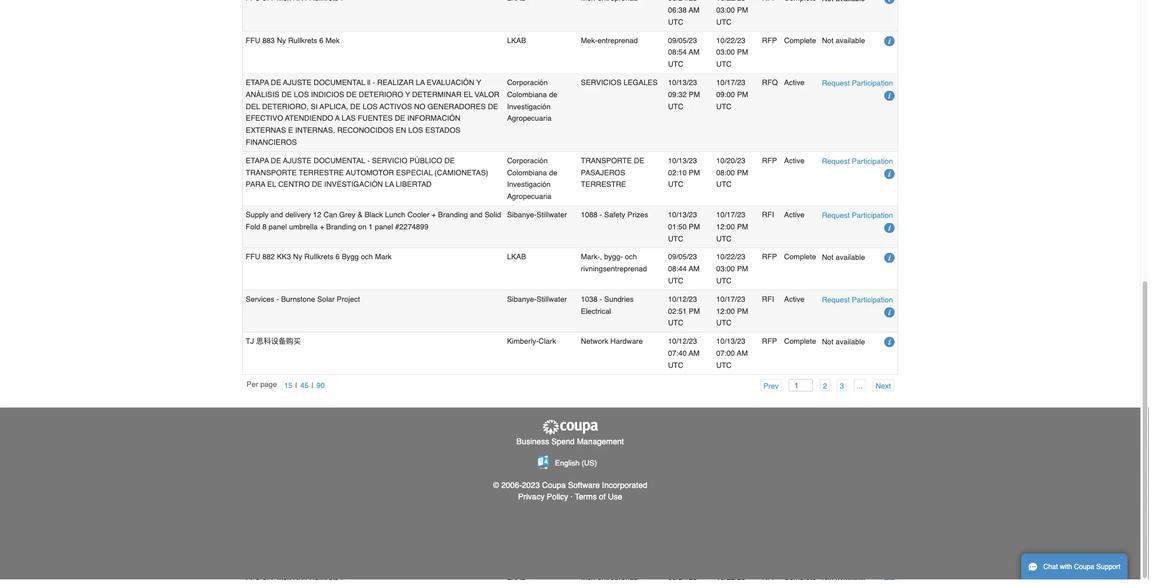 Task type: locate. For each thing, give the bounding box(es) containing it.
,
[[600, 253, 602, 261]]

1 navigation from the left
[[247, 379, 328, 392]]

2 och from the left
[[625, 253, 637, 261]]

12:00 right 10/13/23 01:50 pm utc
[[716, 222, 735, 231]]

la down 'automotor'
[[385, 180, 394, 189]]

rfp for 09/05/23 08:54 am utc
[[762, 36, 777, 45]]

colombiana for etapa de ajuste documental ll - realizar la evaluación y análisis de los indicios de deterioro y determinar el valor del deterioro, si aplica, de los activos no generadores de efectivo atendiendo a las fuentes de información externas e internas, reconocidos en los estados financieros
[[507, 90, 547, 99]]

1 vertical spatial etapa
[[246, 156, 269, 165]]

branding
[[438, 210, 468, 219], [326, 222, 356, 231]]

1 vertical spatial transporte
[[246, 168, 297, 177]]

1 vertical spatial colombiana
[[507, 168, 547, 177]]

1 vertical spatial rullkrets
[[304, 253, 333, 261]]

0 horizontal spatial transporte
[[246, 168, 297, 177]]

6
[[319, 36, 323, 45], [336, 253, 340, 261]]

3 rfp from the top
[[762, 253, 777, 261]]

1 horizontal spatial och
[[625, 253, 637, 261]]

de right centro at the left
[[312, 180, 322, 189]]

03:00 right 08/24/23 06:38 am utc
[[716, 6, 735, 14]]

complete for 10/12/23 07:40 am utc
[[784, 337, 816, 346]]

etapa for etapa de ajuste documental - servicio público de transporte terrestre automotor especial (camionetas) para el centro de investigación la libertad
[[246, 156, 269, 165]]

1
[[369, 222, 373, 231]]

request for 10/13/23 02:10 pm utc
[[822, 157, 850, 166]]

utc up the '09:00'
[[716, 60, 732, 68]]

not available for 10/12/23 07:40 am utc
[[822, 338, 865, 346]]

2 colombiana from the top
[[507, 168, 547, 177]]

panel right 1
[[375, 222, 393, 231]]

3 10/22/23 03:00 pm utc from the top
[[716, 253, 748, 285]]

10/22/23 03:00 pm utc right 08/24/23 06:38 am utc
[[716, 0, 748, 26]]

0 vertical spatial 6
[[319, 36, 323, 45]]

1 vertical spatial la
[[385, 180, 394, 189]]

- inside etapa de ajuste documental - servicio público de transporte terrestre automotor especial (camionetas) para el centro de investigación la libertad
[[367, 156, 370, 165]]

1 request participation from the top
[[822, 79, 893, 87]]

3 button
[[837, 379, 847, 392]]

documental up investigación
[[314, 156, 365, 165]]

los up fuentes
[[363, 102, 378, 111]]

pm inside 10/12/23 02:51 pm utc
[[689, 307, 700, 316]]

2 documental from the top
[[314, 156, 365, 165]]

09/05/23 up 08:54 on the top of the page
[[668, 36, 697, 45]]

12:00 for 10/12/23
[[716, 307, 735, 316]]

not available for 09/05/23 08:44 am utc
[[822, 253, 865, 262]]

active for 10/13/23 01:50 pm utc
[[784, 210, 805, 219]]

utc
[[668, 18, 683, 26], [716, 18, 732, 26], [668, 60, 683, 68], [716, 60, 732, 68], [668, 102, 683, 111], [716, 102, 732, 111], [668, 180, 683, 189], [716, 180, 732, 189], [668, 234, 683, 243], [716, 234, 732, 243], [668, 277, 683, 285], [716, 277, 732, 285], [668, 319, 683, 328], [716, 319, 732, 328], [668, 361, 683, 370], [716, 361, 732, 370]]

de up the (camionetas)
[[444, 156, 455, 165]]

request for 10/12/23 02:51 pm utc
[[822, 296, 850, 304]]

2 03:00 from the top
[[716, 48, 735, 57]]

1 stillwater from the top
[[537, 210, 567, 219]]

10/22/23 for 09/05/23 08:54 am utc
[[716, 36, 745, 45]]

10/17/23 up the '09:00'
[[716, 78, 745, 87]]

supply
[[246, 210, 269, 219]]

ny right kk3
[[293, 253, 302, 261]]

1 participation from the top
[[852, 79, 893, 87]]

6 left bygg
[[336, 253, 340, 261]]

2 10/22/23 03:00 pm utc from the top
[[716, 36, 748, 68]]

1 request from the top
[[822, 79, 850, 87]]

0 vertical spatial 10/17/23 12:00 pm utc
[[716, 210, 748, 243]]

1 colombiana from the top
[[507, 90, 547, 99]]

0 vertical spatial ajuste
[[283, 78, 312, 87]]

1 corporación from the top
[[507, 78, 548, 87]]

rfp for 10/12/23 07:40 am utc
[[762, 337, 777, 346]]

08/24/23
[[668, 0, 697, 2]]

utc inside the 10/17/23 09:00 pm utc
[[716, 102, 732, 111]]

el up generadores on the left of the page
[[464, 90, 473, 99]]

de for servicios
[[549, 90, 557, 99]]

1 vertical spatial coupa
[[1074, 563, 1094, 571]]

sibanye- right solid
[[507, 210, 537, 219]]

1 | from the left
[[295, 381, 297, 390]]

am inside "09/05/23 08:44 am utc"
[[689, 265, 700, 273]]

not for 09/05/23 08:54 am utc
[[822, 36, 834, 45]]

utc down 07:40
[[668, 361, 683, 370]]

0 vertical spatial corporación colombiana de investigación agropecuaria
[[507, 78, 557, 123]]

etapa down financieros
[[246, 156, 269, 165]]

0 vertical spatial sibanye-
[[507, 210, 537, 219]]

especial
[[396, 168, 433, 177]]

1 vertical spatial el
[[267, 180, 276, 189]]

2 vertical spatial complete
[[784, 337, 816, 346]]

de up las
[[350, 102, 361, 111]]

and left solid
[[470, 210, 483, 219]]

2 active from the top
[[784, 156, 805, 165]]

1 sibanye-stillwater from the top
[[507, 210, 567, 219]]

de left 10/13/23 02:10 pm utc in the top of the page
[[634, 156, 644, 165]]

tj
[[246, 337, 254, 346]]

3 request from the top
[[822, 211, 850, 220]]

4 request from the top
[[822, 296, 850, 304]]

2 vertical spatial 10/22/23
[[716, 253, 745, 261]]

servicios legales
[[581, 78, 658, 87]]

+ right the cooler
[[432, 210, 436, 219]]

-
[[373, 78, 375, 87], [367, 156, 370, 165], [600, 210, 602, 219], [276, 295, 279, 304], [600, 295, 602, 304]]

1 03:00 from the top
[[716, 6, 735, 14]]

1 available from the top
[[836, 36, 865, 45]]

och left mark
[[361, 253, 373, 261]]

rfi for 10/12/23 02:51 pm utc
[[762, 295, 774, 304]]

0 vertical spatial y
[[476, 78, 481, 87]]

2 vertical spatial 10/17/23
[[716, 295, 745, 304]]

internas,
[[295, 126, 335, 135]]

0 vertical spatial 10/22/23
[[716, 0, 745, 2]]

10/17/23
[[716, 78, 745, 87], [716, 210, 745, 219], [716, 295, 745, 304]]

ajuste inside etapa de ajuste documental - servicio público de transporte terrestre automotor especial (camionetas) para el centro de investigación la libertad
[[283, 156, 312, 165]]

centro
[[278, 180, 310, 189]]

0 vertical spatial colombiana
[[507, 90, 547, 99]]

de down "valor"
[[488, 102, 498, 111]]

0 vertical spatial corporación
[[507, 78, 548, 87]]

0 vertical spatial el
[[464, 90, 473, 99]]

3 request participation from the top
[[822, 211, 893, 220]]

- inside etapa de ajuste documental ll - realizar la evaluación y análisis de los indicios de deterioro y determinar el valor del deterioro, si aplica, de los activos no generadores de efectivo atendiendo a las fuentes de información externas e internas, reconocidos en los estados financieros
[[373, 78, 375, 87]]

am down 08/24/23
[[689, 6, 700, 14]]

09/05/23 up 08:44
[[668, 253, 697, 261]]

2 vertical spatial 10/22/23 03:00 pm utc
[[716, 253, 748, 285]]

documental inside etapa de ajuste documental - servicio público de transporte terrestre automotor especial (camionetas) para el centro de investigación la libertad
[[314, 156, 365, 165]]

generadores
[[428, 102, 486, 111]]

terrestre up centro at the left
[[299, 168, 344, 177]]

1 vertical spatial y
[[405, 90, 410, 99]]

... button
[[854, 379, 866, 392]]

safety
[[604, 210, 625, 219]]

03:00 right "09/05/23 08:44 am utc"
[[716, 265, 735, 273]]

transporte up para
[[246, 168, 297, 177]]

e
[[288, 126, 293, 135]]

10/17/23 12:00 pm utc up 10/13/23 07:00 am utc
[[716, 295, 748, 328]]

1 vertical spatial 10/17/23 12:00 pm utc
[[716, 295, 748, 328]]

09/05/23 for 08:44
[[668, 253, 697, 261]]

transporte up 'pasajeros'
[[581, 156, 632, 165]]

etapa inside etapa de ajuste documental ll - realizar la evaluación y análisis de los indicios de deterioro y determinar el valor del deterioro, si aplica, de los activos no generadores de efectivo atendiendo a las fuentes de información externas e internas, reconocidos en los estados financieros
[[246, 78, 269, 87]]

10/17/23 inside the 10/17/23 09:00 pm utc
[[716, 78, 745, 87]]

1 vertical spatial not
[[822, 253, 834, 262]]

am inside 08/24/23 06:38 am utc
[[689, 6, 700, 14]]

utc inside 10/13/23 01:50 pm utc
[[668, 234, 683, 243]]

corporación for etapa de ajuste documental ll - realizar la evaluación y análisis de los indicios de deterioro y determinar el valor del deterioro, si aplica, de los activos no generadores de efectivo atendiendo a las fuentes de información externas e internas, reconocidos en los estados financieros
[[507, 78, 548, 87]]

0 horizontal spatial navigation
[[247, 379, 328, 392]]

services - burnstone solar project
[[246, 295, 360, 304]]

883
[[262, 36, 275, 45]]

1 10/22/23 03:00 pm utc from the top
[[716, 0, 748, 26]]

10/17/23 right 10/12/23 02:51 pm utc
[[716, 295, 745, 304]]

1 och from the left
[[361, 253, 373, 261]]

1 sibanye- from the top
[[507, 210, 537, 219]]

1 10/12/23 from the top
[[668, 295, 697, 304]]

el right para
[[267, 180, 276, 189]]

stillwater
[[537, 210, 567, 219], [537, 295, 567, 304]]

10/13/23 inside 10/13/23 02:10 pm utc
[[668, 156, 697, 165]]

2 12:00 from the top
[[716, 307, 735, 316]]

1 ajuste from the top
[[283, 78, 312, 87]]

1 complete from the top
[[784, 36, 816, 45]]

documental for -
[[314, 156, 365, 165]]

- inside 1038 - sundries electrical
[[600, 295, 602, 304]]

0 vertical spatial de
[[549, 90, 557, 99]]

0 vertical spatial 03:00
[[716, 6, 735, 14]]

1 vertical spatial de
[[549, 168, 557, 177]]

2 lkab from the top
[[507, 253, 526, 261]]

utc inside 10/13/23 09:32 pm utc
[[668, 102, 683, 111]]

am for 08:44
[[689, 265, 700, 273]]

utc right 10/13/23 01:50 pm utc
[[716, 234, 732, 243]]

10/13/23 inside 10/13/23 09:32 pm utc
[[668, 78, 697, 87]]

am right 08:44
[[689, 265, 700, 273]]

sibanye-
[[507, 210, 537, 219], [507, 295, 537, 304]]

2 sibanye- from the top
[[507, 295, 537, 304]]

3 participation from the top
[[852, 211, 893, 220]]

2 panel from the left
[[375, 222, 393, 231]]

2 available from the top
[[836, 253, 865, 262]]

0 vertical spatial 09/05/23
[[668, 36, 697, 45]]

utc inside 10/13/23 02:10 pm utc
[[668, 180, 683, 189]]

- right 1088
[[600, 210, 602, 219]]

kimberly-
[[507, 337, 539, 346]]

1 not available from the top
[[822, 36, 865, 45]]

2 request from the top
[[822, 157, 850, 166]]

1088 - safety prizes
[[581, 210, 648, 219]]

10/12/23 inside 10/12/23 07:40 am utc
[[668, 337, 697, 346]]

am inside 10/13/23 07:00 am utc
[[737, 349, 748, 358]]

request participation for 10/13/23 02:10 pm utc
[[822, 157, 893, 166]]

och right bygg-
[[625, 253, 637, 261]]

terrestre inside etapa de ajuste documental - servicio público de transporte terrestre automotor especial (camionetas) para el centro de investigación la libertad
[[299, 168, 344, 177]]

10/22/23 right 09/05/23 08:54 am utc
[[716, 36, 745, 45]]

| left 90
[[312, 381, 314, 390]]

not available for 09/05/23 08:54 am utc
[[822, 36, 865, 45]]

2 vertical spatial 03:00
[[716, 265, 735, 273]]

0 vertical spatial coupa
[[542, 481, 566, 490]]

1 documental from the top
[[314, 78, 365, 87]]

2 investigación from the top
[[507, 180, 551, 189]]

2 sibanye-stillwater from the top
[[507, 295, 567, 304]]

10/12/23
[[668, 295, 697, 304], [668, 337, 697, 346]]

1 active from the top
[[784, 78, 805, 87]]

10/13/23 up 07:00
[[716, 337, 745, 346]]

2 rfi from the top
[[762, 295, 774, 304]]

1 vertical spatial 10/22/23
[[716, 36, 745, 45]]

2 ajuste from the top
[[283, 156, 312, 165]]

+ down 12
[[320, 222, 324, 231]]

2 stillwater from the top
[[537, 295, 567, 304]]

agropecuaria
[[507, 114, 552, 123], [507, 192, 552, 201]]

utc down 08:54 on the top of the page
[[668, 60, 683, 68]]

los up deterioro,
[[294, 90, 309, 99]]

mek
[[326, 36, 340, 45]]

lkab for mark-
[[507, 253, 526, 261]]

4 participation from the top
[[852, 296, 893, 304]]

© 2006-2023 coupa software incorporated
[[493, 481, 647, 490]]

03:00 right 09/05/23 08:54 am utc
[[716, 48, 735, 57]]

0 vertical spatial transporte
[[581, 156, 632, 165]]

1 09/05/23 from the top
[[668, 36, 697, 45]]

1 10/17/23 from the top
[[716, 78, 745, 87]]

available
[[836, 36, 865, 45], [836, 253, 865, 262], [836, 338, 865, 346]]

2 10/22/23 from the top
[[716, 36, 745, 45]]

request participation
[[822, 79, 893, 87], [822, 157, 893, 166], [822, 211, 893, 220], [822, 296, 893, 304]]

0 horizontal spatial 6
[[319, 36, 323, 45]]

and
[[271, 210, 283, 219], [470, 210, 483, 219]]

el inside etapa de ajuste documental ll - realizar la evaluación y análisis de los indicios de deterioro y determinar el valor del deterioro, si aplica, de los activos no generadores de efectivo atendiendo a las fuentes de información externas e internas, reconocidos en los estados financieros
[[464, 90, 473, 99]]

2 de from the top
[[549, 168, 557, 177]]

agropecuaria for etapa de ajuste documental - servicio público de transporte terrestre automotor especial (camionetas) para el centro de investigación la libertad
[[507, 192, 552, 201]]

10/12/23 up 02:51
[[668, 295, 697, 304]]

1 vertical spatial sibanye-
[[507, 295, 537, 304]]

0 horizontal spatial ny
[[277, 36, 286, 45]]

mek-
[[581, 36, 598, 45]]

#2274899
[[395, 222, 429, 231]]

3 not from the top
[[822, 338, 834, 346]]

bygg
[[342, 253, 359, 261]]

0 vertical spatial documental
[[314, 78, 365, 87]]

|
[[295, 381, 297, 390], [312, 381, 314, 390]]

10/13/23 up the 02:10
[[668, 156, 697, 165]]

1 vertical spatial sibanye-stillwater
[[507, 295, 567, 304]]

10/13/23 02:10 pm utc
[[668, 156, 700, 189]]

10/22/23 03:00 pm utc
[[716, 0, 748, 26], [716, 36, 748, 68], [716, 253, 748, 285]]

0 horizontal spatial och
[[361, 253, 373, 261]]

1 horizontal spatial and
[[470, 210, 483, 219]]

am right 07:40
[[689, 349, 700, 358]]

incorporated
[[602, 481, 647, 490]]

1 vertical spatial +
[[320, 222, 324, 231]]

1038 - sundries electrical
[[581, 295, 634, 316]]

active for 10/13/23 02:10 pm utc
[[784, 156, 805, 165]]

10/12/23 inside 10/12/23 02:51 pm utc
[[668, 295, 697, 304]]

0 horizontal spatial y
[[405, 90, 410, 99]]

sibanye-stillwater for 1088 - safety prizes
[[507, 210, 567, 219]]

el inside etapa de ajuste documental - servicio público de transporte terrestre automotor especial (camionetas) para el centro de investigación la libertad
[[267, 180, 276, 189]]

2 etapa from the top
[[246, 156, 269, 165]]

0 vertical spatial available
[[836, 36, 865, 45]]

branding right the cooler
[[438, 210, 468, 219]]

1 etapa from the top
[[246, 78, 269, 87]]

0 vertical spatial ffu
[[246, 36, 260, 45]]

navigation containing prev
[[754, 379, 894, 392]]

2 rfp from the top
[[762, 156, 777, 165]]

panel
[[269, 222, 287, 231], [375, 222, 393, 231]]

1 vertical spatial 10/17/23
[[716, 210, 745, 219]]

rfp
[[762, 36, 777, 45], [762, 156, 777, 165], [762, 253, 777, 261], [762, 337, 777, 346]]

navigation containing per page
[[247, 379, 328, 392]]

0 horizontal spatial el
[[267, 180, 276, 189]]

09:32
[[668, 90, 687, 99]]

- up 'automotor'
[[367, 156, 370, 165]]

10/13/23 inside 10/13/23 07:00 am utc
[[716, 337, 745, 346]]

1 vertical spatial agropecuaria
[[507, 192, 552, 201]]

1 request participation button from the top
[[822, 77, 893, 89]]

1 horizontal spatial ny
[[293, 253, 302, 261]]

10/13/23 inside 10/13/23 01:50 pm utc
[[668, 210, 697, 219]]

am inside 10/12/23 07:40 am utc
[[689, 349, 700, 358]]

mark-, bygg- och rivningsentreprenad
[[581, 253, 647, 273]]

1 vertical spatial ffu
[[246, 253, 260, 261]]

stillwater left 1088
[[537, 210, 567, 219]]

utc down 07:00
[[716, 361, 732, 370]]

10/22/23 03:00 pm utc right "09/05/23 08:44 am utc"
[[716, 253, 748, 285]]

documental
[[314, 78, 365, 87], [314, 156, 365, 165]]

09/05/23 inside "09/05/23 08:44 am utc"
[[668, 253, 697, 261]]

am for 08:54
[[689, 48, 700, 57]]

2 participation from the top
[[852, 157, 893, 166]]

am for 07:00
[[737, 349, 748, 358]]

1 vertical spatial stillwater
[[537, 295, 567, 304]]

rullkrets left 'mek'
[[288, 36, 317, 45]]

2 request participation from the top
[[822, 157, 893, 166]]

burnstone
[[281, 295, 315, 304]]

2 button
[[820, 379, 830, 392]]

0 vertical spatial 10/17/23
[[716, 78, 745, 87]]

prev button
[[761, 379, 782, 392]]

ffu for ffu 883 ny rullkrets 6 mek
[[246, 36, 260, 45]]

0 vertical spatial not available
[[822, 36, 865, 45]]

2 vertical spatial available
[[836, 338, 865, 346]]

3 available from the top
[[836, 338, 865, 346]]

10/22/23 right "09/05/23 08:44 am utc"
[[716, 253, 745, 261]]

ny right the "883"
[[277, 36, 286, 45]]

2 vertical spatial not available
[[822, 338, 865, 346]]

1 vertical spatial ajuste
[[283, 156, 312, 165]]

3 10/17/23 from the top
[[716, 295, 745, 304]]

am inside 09/05/23 08:54 am utc
[[689, 48, 700, 57]]

next button
[[873, 379, 894, 392]]

y up activos
[[405, 90, 410, 99]]

2 vertical spatial los
[[408, 126, 423, 135]]

12:00 right 10/12/23 02:51 pm utc
[[716, 307, 735, 316]]

10/22/23 right 08/24/23
[[716, 0, 745, 2]]

1 vertical spatial available
[[836, 253, 865, 262]]

etapa for etapa de ajuste documental ll - realizar la evaluación y análisis de los indicios de deterioro y determinar el valor del deterioro, si aplica, de los activos no generadores de efectivo atendiendo a las fuentes de información externas e internas, reconocidos en los estados financieros
[[246, 78, 269, 87]]

0 horizontal spatial branding
[[326, 222, 356, 231]]

03:00 for 09/05/23 08:44 am utc
[[716, 265, 735, 273]]

4 request participation from the top
[[822, 296, 893, 304]]

request participation button for 10/12/23 02:51 pm utc
[[822, 294, 893, 306]]

- right 1038
[[600, 295, 602, 304]]

1 horizontal spatial transporte
[[581, 156, 632, 165]]

01:50
[[668, 222, 687, 231]]

4 active from the top
[[784, 295, 805, 304]]

10/17/23 down 10/20/23 08:00 pm utc
[[716, 210, 745, 219]]

2 10/12/23 from the top
[[668, 337, 697, 346]]

4 rfp from the top
[[762, 337, 777, 346]]

(camionetas)
[[434, 168, 488, 177]]

utc inside 09/05/23 08:54 am utc
[[668, 60, 683, 68]]

2 | from the left
[[312, 381, 314, 390]]

stillwater left 1038
[[537, 295, 567, 304]]

2 corporación colombiana de investigación agropecuaria from the top
[[507, 156, 557, 201]]

1 horizontal spatial y
[[476, 78, 481, 87]]

request participation for 10/12/23 02:51 pm utc
[[822, 296, 893, 304]]

sibanye-stillwater right solid
[[507, 210, 567, 219]]

1 12:00 from the top
[[716, 222, 735, 231]]

2 horizontal spatial los
[[408, 126, 423, 135]]

3 complete from the top
[[784, 337, 816, 346]]

2 not from the top
[[822, 253, 834, 262]]

ajuste up centro at the left
[[283, 156, 312, 165]]

1 horizontal spatial panel
[[375, 222, 393, 231]]

0 horizontal spatial |
[[295, 381, 297, 390]]

rfp for 10/13/23 02:10 pm utc
[[762, 156, 777, 165]]

15 | 45 | 90
[[284, 381, 325, 390]]

externas
[[246, 126, 286, 135]]

pm inside 10/13/23 02:10 pm utc
[[689, 168, 700, 177]]

Jump to page number field
[[789, 379, 813, 392]]

utc down 01:50
[[668, 234, 683, 243]]

1 vertical spatial 09/05/23
[[668, 253, 697, 261]]

0 vertical spatial la
[[416, 78, 425, 87]]

ffu left the "883"
[[246, 36, 260, 45]]

03:00 for 09/05/23 08:54 am utc
[[716, 48, 735, 57]]

1 10/17/23 12:00 pm utc from the top
[[716, 210, 748, 243]]

10/22/23 for 09/05/23 08:44 am utc
[[716, 253, 745, 261]]

1 rfi from the top
[[762, 210, 774, 219]]

10/22/23 03:00 pm utc up the 10/17/23 09:00 pm utc
[[716, 36, 748, 68]]

3 request participation button from the top
[[822, 209, 893, 221]]

2 ffu from the top
[[246, 253, 260, 261]]

ffu 882 kk3 ny rullkrets 6 bygg och mark
[[246, 253, 392, 261]]

1 vertical spatial 10/12/23
[[668, 337, 697, 346]]

kk3
[[277, 253, 291, 261]]

6 left 'mek'
[[319, 36, 323, 45]]

entreprenad
[[598, 36, 638, 45]]

4 request participation button from the top
[[822, 294, 893, 306]]

2 vertical spatial not
[[822, 338, 834, 346]]

sibanye- up kimberly-
[[507, 295, 537, 304]]

rfp for 09/05/23 08:44 am utc
[[762, 253, 777, 261]]

corporación
[[507, 78, 548, 87], [507, 156, 548, 165]]

0 vertical spatial complete
[[784, 36, 816, 45]]

request participation button for 10/13/23 01:50 pm utc
[[822, 209, 893, 221]]

1 horizontal spatial 6
[[336, 253, 340, 261]]

(us)
[[582, 459, 597, 468]]

0 horizontal spatial panel
[[269, 222, 287, 231]]

1 not from the top
[[822, 36, 834, 45]]

10/22/23 for 08/24/23 06:38 am utc
[[716, 0, 745, 2]]

09/05/23 inside 09/05/23 08:54 am utc
[[668, 36, 697, 45]]

3 03:00 from the top
[[716, 265, 735, 273]]

10/17/23 09:00 pm utc
[[716, 78, 748, 111]]

si
[[311, 102, 318, 111]]

utc down 06:38 at the top
[[668, 18, 683, 26]]

utc inside 10/13/23 07:00 am utc
[[716, 361, 732, 370]]

sibanye-stillwater up kimberly-clark
[[507, 295, 567, 304]]

10/17/23 12:00 pm utc right 10/13/23 01:50 pm utc
[[716, 210, 748, 243]]

1 horizontal spatial +
[[432, 210, 436, 219]]

1 horizontal spatial |
[[312, 381, 314, 390]]

utc down 09:32
[[668, 102, 683, 111]]

fuentes
[[358, 114, 393, 123]]

- right "services"
[[276, 295, 279, 304]]

10/13/23 01:50 pm utc
[[668, 210, 700, 243]]

request for 10/13/23 09:32 pm utc
[[822, 79, 850, 87]]

pasajeros
[[581, 168, 625, 177]]

1 lkab from the top
[[507, 36, 526, 45]]

utc down the '09:00'
[[716, 102, 732, 111]]

utc down 08:44
[[668, 277, 683, 285]]

utc up 07:00
[[716, 319, 732, 328]]

09/05/23 08:54 am utc
[[668, 36, 700, 68]]

sibanye- for 1088
[[507, 210, 537, 219]]

english
[[555, 459, 580, 468]]

2 corporación from the top
[[507, 156, 548, 165]]

1 vertical spatial ny
[[293, 253, 302, 261]]

- for 1088 - safety prizes
[[600, 210, 602, 219]]

coupa right with
[[1074, 563, 1094, 571]]

1 and from the left
[[271, 210, 283, 219]]

1 vertical spatial not available
[[822, 253, 865, 262]]

spend
[[551, 437, 575, 446]]

ajuste for indicios
[[283, 78, 312, 87]]

utc right 08/24/23 06:38 am utc
[[716, 18, 732, 26]]

0 vertical spatial not
[[822, 36, 834, 45]]

2 navigation from the left
[[754, 379, 894, 392]]

1 vertical spatial 03:00
[[716, 48, 735, 57]]

1 vertical spatial corporación colombiana de investigación agropecuaria
[[507, 156, 557, 201]]

utc down 02:51
[[668, 319, 683, 328]]

10/17/23 for 10/13/23 01:50 pm utc
[[716, 210, 745, 219]]

análisis
[[246, 90, 279, 99]]

10/17/23 12:00 pm utc
[[716, 210, 748, 243], [716, 295, 748, 328]]

10/22/23 03:00 pm utc for 09/05/23 08:44 am utc
[[716, 253, 748, 285]]

panel right 8
[[269, 222, 287, 231]]

- right the ll
[[373, 78, 375, 87]]

1 horizontal spatial navigation
[[754, 379, 894, 392]]

los right en
[[408, 126, 423, 135]]

sibanye-stillwater for 1038 - sundries electrical
[[507, 295, 567, 304]]

ffu left 882
[[246, 253, 260, 261]]

1 vertical spatial los
[[363, 102, 378, 111]]

ajuste up deterioro,
[[283, 78, 312, 87]]

rfi for 10/13/23 01:50 pm utc
[[762, 210, 774, 219]]

0 horizontal spatial and
[[271, 210, 283, 219]]

1 vertical spatial corporación
[[507, 156, 548, 165]]

and right supply in the left of the page
[[271, 210, 283, 219]]

de up deterioro,
[[281, 90, 292, 99]]

2 10/17/23 12:00 pm utc from the top
[[716, 295, 748, 328]]

1 corporación colombiana de investigación agropecuaria from the top
[[507, 78, 557, 123]]

90 button
[[314, 379, 328, 392]]

coupa up policy
[[542, 481, 566, 490]]

la
[[416, 78, 425, 87], [385, 180, 394, 189]]

1 ffu from the top
[[246, 36, 260, 45]]

1 vertical spatial 10/22/23 03:00 pm utc
[[716, 36, 748, 68]]

3 active from the top
[[784, 210, 805, 219]]

1 de from the top
[[549, 90, 557, 99]]

0 vertical spatial los
[[294, 90, 309, 99]]

branding down grey
[[326, 222, 356, 231]]

ffu
[[246, 36, 260, 45], [246, 253, 260, 261]]

3 not available from the top
[[822, 338, 865, 346]]

1 rfp from the top
[[762, 36, 777, 45]]

mark-
[[581, 253, 600, 261]]

2 not available from the top
[[822, 253, 865, 262]]

2 request participation button from the top
[[822, 155, 893, 167]]

electrical
[[581, 307, 611, 316]]

1 vertical spatial complete
[[784, 253, 816, 261]]

page
[[260, 380, 277, 389]]

1 investigación from the top
[[507, 102, 551, 111]]

1 10/22/23 from the top
[[716, 0, 745, 2]]

etapa up análisis
[[246, 78, 269, 87]]

colombiana for etapa de ajuste documental - servicio público de transporte terrestre automotor especial (camionetas) para el centro de investigación la libertad
[[507, 168, 547, 177]]

| right 15
[[295, 381, 297, 390]]

colombiana
[[507, 90, 547, 99], [507, 168, 547, 177]]

de up análisis
[[271, 78, 281, 87]]

use
[[608, 493, 622, 502]]

2 10/17/23 from the top
[[716, 210, 745, 219]]

&
[[358, 210, 363, 219]]

0 vertical spatial stillwater
[[537, 210, 567, 219]]

3 10/22/23 from the top
[[716, 253, 745, 261]]

1 agropecuaria from the top
[[507, 114, 552, 123]]

rullkrets left bygg
[[304, 253, 333, 261]]

servicio
[[372, 156, 407, 165]]

0 vertical spatial sibanye-stillwater
[[507, 210, 567, 219]]

services
[[246, 295, 274, 304]]

0 horizontal spatial terrestre
[[299, 168, 344, 177]]

15 button
[[281, 379, 295, 392]]

utc down "08:00"
[[716, 180, 732, 189]]

am right 07:00
[[737, 349, 748, 358]]

1 vertical spatial investigación
[[507, 180, 551, 189]]

documental inside etapa de ajuste documental ll - realizar la evaluación y análisis de los indicios de deterioro y determinar el valor del deterioro, si aplica, de los activos no generadores de efectivo atendiendo a las fuentes de información externas e internas, reconocidos en los estados financieros
[[314, 78, 365, 87]]

y up "valor"
[[476, 78, 481, 87]]

10/13/23 07:00 am utc
[[716, 337, 748, 370]]

pm
[[737, 6, 748, 14], [737, 48, 748, 57], [689, 90, 700, 99], [737, 90, 748, 99], [689, 168, 700, 177], [737, 168, 748, 177], [689, 222, 700, 231], [737, 222, 748, 231], [737, 265, 748, 273], [689, 307, 700, 316], [737, 307, 748, 316]]

10/20/23
[[716, 156, 745, 165]]

1 horizontal spatial la
[[416, 78, 425, 87]]

0 vertical spatial rfi
[[762, 210, 774, 219]]

10/12/23 up 07:40
[[668, 337, 697, 346]]

2 complete from the top
[[784, 253, 816, 261]]

2 agropecuaria from the top
[[507, 192, 552, 201]]

etapa inside etapa de ajuste documental - servicio público de transporte terrestre automotor especial (camionetas) para el centro de investigación la libertad
[[246, 156, 269, 165]]

2 09/05/23 from the top
[[668, 253, 697, 261]]

ajuste inside etapa de ajuste documental ll - realizar la evaluación y análisis de los indicios de deterioro y determinar el valor del deterioro, si aplica, de los activos no generadores de efectivo atendiendo a las fuentes de información externas e internas, reconocidos en los estados financieros
[[283, 78, 312, 87]]

navigation
[[247, 379, 328, 392], [754, 379, 894, 392]]



Task type: vqa. For each thing, say whether or not it's contained in the screenshot.
10/13/23 07:00 AM UTC
yes



Task type: describe. For each thing, give the bounding box(es) containing it.
08:54
[[668, 48, 687, 57]]

10/17/23 for 10/12/23 02:51 pm utc
[[716, 295, 745, 304]]

mark
[[375, 253, 392, 261]]

de inside 'transporte de pasajeros terrestre'
[[634, 156, 644, 165]]

etapa de ajuste documental - servicio público de transporte terrestre automotor especial (camionetas) para el centro de investigación la libertad
[[246, 156, 488, 189]]

10/17/23 12:00 pm utc for 10/13/23
[[716, 210, 748, 243]]

realizar
[[377, 78, 414, 87]]

stillwater for 1038 - sundries electrical
[[537, 295, 567, 304]]

utc inside 10/12/23 07:40 am utc
[[668, 361, 683, 370]]

1 vertical spatial 6
[[336, 253, 340, 261]]

solar
[[317, 295, 335, 304]]

10/17/23 12:00 pm utc for 10/12/23
[[716, 295, 748, 328]]

bygg-
[[604, 253, 623, 261]]

coupa inside button
[[1074, 563, 1094, 571]]

delivery
[[285, 210, 311, 219]]

complete for 09/05/23 08:44 am utc
[[784, 253, 816, 261]]

supply and delivery 12 can grey & black lunch cooler + branding and solid fold 8 panel umbrella + branding on 1 panel #2274899
[[246, 210, 501, 231]]

de up aplica,
[[346, 90, 357, 99]]

participation for 10/13/23 02:10 pm utc
[[852, 157, 893, 166]]

next
[[876, 382, 891, 390]]

pm inside 10/13/23 09:32 pm utc
[[689, 90, 700, 99]]

investigación for etapa de ajuste documental ll - realizar la evaluación y análisis de los indicios de deterioro y determinar el valor del deterioro, si aplica, de los activos no generadores de efectivo atendiendo a las fuentes de información externas e internas, reconocidos en los estados financieros
[[507, 102, 551, 111]]

available for 09/05/23 08:54 am utc
[[836, 36, 865, 45]]

pm inside the 10/17/23 09:00 pm utc
[[737, 90, 748, 99]]

active for 10/13/23 09:32 pm utc
[[784, 78, 805, 87]]

utc inside 10/20/23 08:00 pm utc
[[716, 180, 732, 189]]

10/12/23 for 02:51
[[668, 295, 697, 304]]

transporte inside etapa de ajuste documental - servicio público de transporte terrestre automotor especial (camionetas) para el centro de investigación la libertad
[[246, 168, 297, 177]]

terms of use link
[[575, 493, 622, 502]]

0 horizontal spatial coupa
[[542, 481, 566, 490]]

not for 10/12/23 07:40 am utc
[[822, 338, 834, 346]]

hardware
[[610, 337, 643, 346]]

utc inside 08/24/23 06:38 am utc
[[668, 18, 683, 26]]

agropecuaria for etapa de ajuste documental ll - realizar la evaluación y análisis de los indicios de deterioro y determinar el valor del deterioro, si aplica, de los activos no generadores de efectivo atendiendo a las fuentes de información externas e internas, reconocidos en los estados financieros
[[507, 114, 552, 123]]

ffu for ffu 882 kk3 ny rullkrets 6 bygg och mark
[[246, 253, 260, 261]]

10/13/23 for 09:32
[[668, 78, 697, 87]]

terrestre inside 'transporte de pasajeros terrestre'
[[581, 180, 626, 189]]

0 horizontal spatial +
[[320, 222, 324, 231]]

de up en
[[395, 114, 405, 123]]

am for 07:40
[[689, 349, 700, 358]]

clark
[[539, 337, 556, 346]]

0 vertical spatial rullkrets
[[288, 36, 317, 45]]

request participation button for 10/13/23 09:32 pm utc
[[822, 77, 893, 89]]

12
[[313, 210, 321, 219]]

transporte de pasajeros terrestre
[[581, 156, 644, 189]]

utc inside "09/05/23 08:44 am utc"
[[668, 277, 683, 285]]

project
[[337, 295, 360, 304]]

08/24/23 06:38 am utc
[[668, 0, 700, 26]]

business spend management
[[517, 437, 624, 446]]

network hardware
[[581, 337, 643, 346]]

2
[[823, 382, 827, 390]]

10/13/23 for 01:50
[[668, 210, 697, 219]]

la inside etapa de ajuste documental ll - realizar la evaluación y análisis de los indicios de deterioro y determinar el valor del deterioro, si aplica, de los activos no generadores de efectivo atendiendo a las fuentes de información externas e internas, reconocidos en los estados financieros
[[416, 78, 425, 87]]

2 and from the left
[[470, 210, 483, 219]]

rivningsentreprenad
[[581, 265, 647, 273]]

prev
[[764, 382, 779, 390]]

pm inside 10/13/23 01:50 pm utc
[[689, 222, 700, 231]]

transporte inside 'transporte de pasajeros terrestre'
[[581, 156, 632, 165]]

0 vertical spatial +
[[432, 210, 436, 219]]

grey
[[339, 210, 356, 219]]

1 vertical spatial branding
[[326, 222, 356, 231]]

servicios
[[581, 78, 622, 87]]

privacy
[[518, 493, 545, 502]]

corporación colombiana de investigación agropecuaria for etapa de ajuste documental - servicio público de transporte terrestre automotor especial (camionetas) para el centro de investigación la libertad
[[507, 156, 557, 201]]

activos
[[380, 102, 412, 111]]

fold
[[246, 222, 260, 231]]

10/12/23 07:40 am utc
[[668, 337, 700, 370]]

investigación
[[324, 180, 383, 189]]

investigación for etapa de ajuste documental - servicio público de transporte terrestre automotor especial (camionetas) para el centro de investigación la libertad
[[507, 180, 551, 189]]

request participation for 10/13/23 01:50 pm utc
[[822, 211, 893, 220]]

efectivo
[[246, 114, 283, 123]]

10/20/23 08:00 pm utc
[[716, 156, 748, 189]]

aplica,
[[320, 102, 348, 111]]

07:00
[[716, 349, 735, 358]]

1 horizontal spatial los
[[363, 102, 378, 111]]

1038
[[581, 295, 598, 304]]

automotor
[[346, 168, 394, 177]]

participation for 10/12/23 02:51 pm utc
[[852, 296, 893, 304]]

mek-entreprenad
[[581, 36, 638, 45]]

corporación for etapa de ajuste documental - servicio público de transporte terrestre automotor especial (camionetas) para el centro de investigación la libertad
[[507, 156, 548, 165]]

am for 06:38
[[689, 6, 700, 14]]

de for transporte
[[549, 168, 557, 177]]

rfq
[[762, 78, 778, 87]]

0 horizontal spatial los
[[294, 90, 309, 99]]

02:10
[[668, 168, 687, 177]]

determinar
[[412, 90, 462, 99]]

terms
[[575, 493, 597, 502]]

de down financieros
[[271, 156, 281, 165]]

a
[[335, 114, 340, 123]]

10/13/23 09:32 pm utc
[[668, 78, 700, 111]]

utc inside 10/12/23 02:51 pm utc
[[668, 319, 683, 328]]

management
[[577, 437, 624, 446]]

1 panel from the left
[[269, 222, 287, 231]]

per page
[[247, 380, 277, 389]]

corporación colombiana de investigación agropecuaria for etapa de ajuste documental ll - realizar la evaluación y análisis de los indicios de deterioro y determinar el valor del deterioro, si aplica, de los activos no generadores de efectivo atendiendo a las fuentes de información externas e internas, reconocidos en los estados financieros
[[507, 78, 557, 123]]

request for 10/13/23 01:50 pm utc
[[822, 211, 850, 220]]

coupa supplier portal image
[[542, 420, 599, 436]]

10/17/23 for 10/13/23 09:32 pm utc
[[716, 78, 745, 87]]

información
[[407, 114, 460, 123]]

participation for 10/13/23 09:32 pm utc
[[852, 79, 893, 87]]

participation for 10/13/23 01:50 pm utc
[[852, 211, 893, 220]]

legales
[[624, 78, 658, 87]]

ll
[[367, 78, 371, 87]]

8
[[262, 222, 267, 231]]

- for 1038 - sundries electrical
[[600, 295, 602, 304]]

stillwater for 1088 - safety prizes
[[537, 210, 567, 219]]

03:00 for 08/24/23 06:38 am utc
[[716, 6, 735, 14]]

utc right "09/05/23 08:44 am utc"
[[716, 277, 732, 285]]

complete for 09/05/23 08:54 am utc
[[784, 36, 816, 45]]

ajuste for para
[[283, 156, 312, 165]]

software
[[568, 481, 600, 490]]

pm inside 10/20/23 08:00 pm utc
[[737, 168, 748, 177]]

sundries
[[604, 295, 634, 304]]

reconocidos
[[337, 126, 394, 135]]

3
[[840, 382, 844, 390]]

思科设备购买
[[256, 337, 301, 346]]

deterioro
[[359, 90, 403, 99]]

en
[[396, 126, 406, 135]]

10/13/23 for 07:00
[[716, 337, 745, 346]]

1088
[[581, 210, 598, 219]]

financieros
[[246, 138, 297, 147]]

active for 10/12/23 02:51 pm utc
[[784, 295, 805, 304]]

10/12/23 02:51 pm utc
[[668, 295, 700, 328]]

10/13/23 for 02:10
[[668, 156, 697, 165]]

0 vertical spatial branding
[[438, 210, 468, 219]]

indicios
[[311, 90, 344, 99]]

tj 思科设备购买
[[246, 337, 301, 346]]

la inside etapa de ajuste documental - servicio público de transporte terrestre automotor especial (camionetas) para el centro de investigación la libertad
[[385, 180, 394, 189]]

with
[[1060, 563, 1072, 571]]

45 button
[[297, 379, 312, 392]]

available for 10/12/23 07:40 am utc
[[836, 338, 865, 346]]

english (us)
[[555, 459, 597, 468]]

terms of use
[[575, 493, 622, 502]]

12:00 for 10/13/23
[[716, 222, 735, 231]]

0 vertical spatial ny
[[277, 36, 286, 45]]

atendiendo
[[285, 114, 333, 123]]

och inside mark-, bygg- och rivningsentreprenad
[[625, 253, 637, 261]]

not for 09/05/23 08:44 am utc
[[822, 253, 834, 262]]

network
[[581, 337, 608, 346]]

sibanye- for 1038
[[507, 295, 537, 304]]

02:51
[[668, 307, 687, 316]]

request participation for 10/13/23 09:32 pm utc
[[822, 79, 893, 87]]

09/05/23 for 08:54
[[668, 36, 697, 45]]

90
[[317, 381, 325, 390]]

kimberly-clark
[[507, 337, 556, 346]]

documental for ll
[[314, 78, 365, 87]]

10/22/23 03:00 pm utc for 09/05/23 08:54 am utc
[[716, 36, 748, 68]]

etapa de ajuste documental ll - realizar la evaluación y análisis de los indicios de deterioro y determinar el valor del deterioro, si aplica, de los activos no generadores de efectivo atendiendo a las fuentes de información externas e internas, reconocidos en los estados financieros
[[246, 78, 499, 147]]

chat with coupa support
[[1043, 563, 1121, 571]]

45
[[300, 381, 309, 390]]

request participation button for 10/13/23 02:10 pm utc
[[822, 155, 893, 167]]

valor
[[475, 90, 499, 99]]

10/22/23 03:00 pm utc for 08/24/23 06:38 am utc
[[716, 0, 748, 26]]

umbrella
[[289, 222, 318, 231]]

available for 09/05/23 08:44 am utc
[[836, 253, 865, 262]]

- for services - burnstone solar project
[[276, 295, 279, 304]]

10/12/23 for 07:40
[[668, 337, 697, 346]]

lkab for mek-
[[507, 36, 526, 45]]

público
[[410, 156, 442, 165]]



